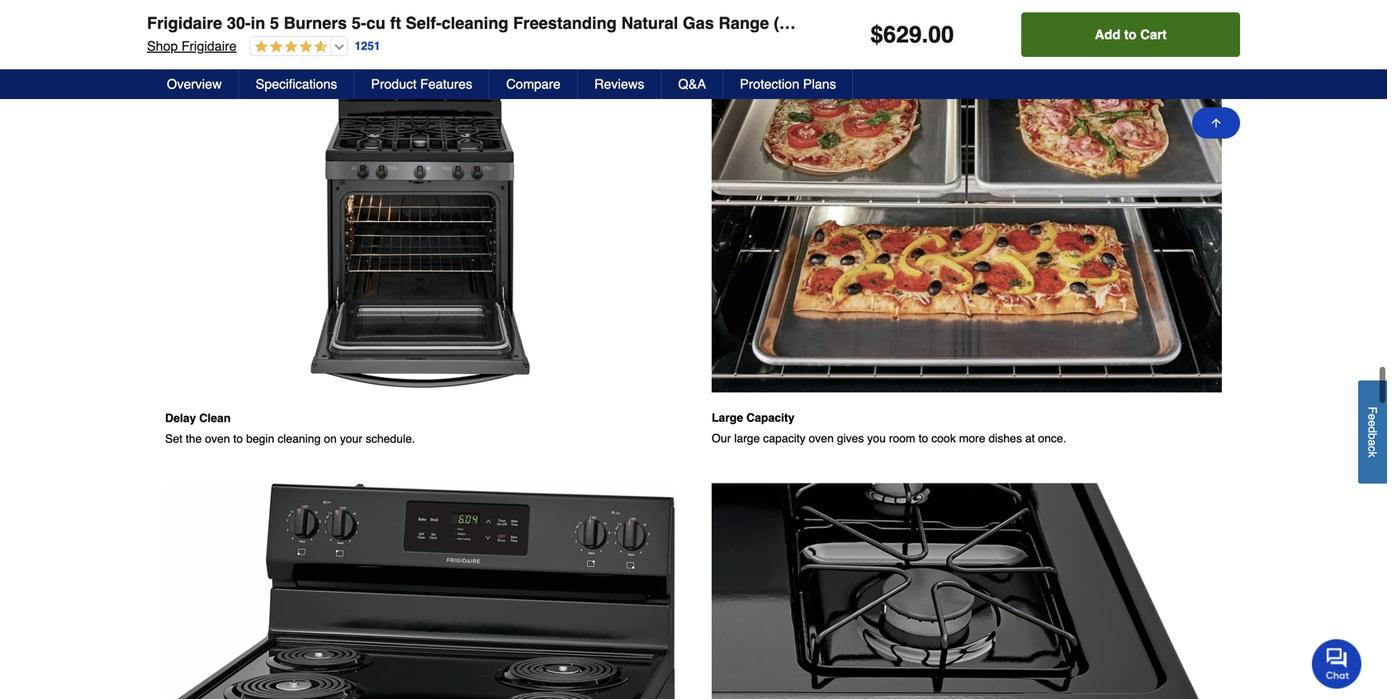 Task type: locate. For each thing, give the bounding box(es) containing it.
begin
[[246, 432, 274, 446]]

1 horizontal spatial oven
[[809, 432, 834, 445]]

gives
[[837, 432, 864, 445]]

the right with
[[738, 1, 754, 15]]

5
[[270, 14, 279, 33]]

to left cook
[[919, 432, 928, 445]]

0 vertical spatial the
[[738, 1, 754, 15]]

at
[[1025, 432, 1035, 445]]

ft
[[390, 14, 401, 33]]

0 vertical spatial cleaning
[[442, 14, 509, 33]]

e up b at the bottom right
[[1366, 421, 1380, 427]]

to left 'begin'
[[233, 432, 243, 446]]

cleaning up features
[[442, 14, 509, 33]]

4.6 stars image
[[251, 40, 327, 55]]

0 vertical spatial you
[[917, 1, 936, 15]]

large
[[734, 432, 760, 445]]

30-
[[227, 14, 251, 33]]

cu
[[366, 14, 386, 33]]

e up d
[[1366, 414, 1380, 421]]

k
[[1366, 452, 1380, 458]]

in
[[251, 14, 265, 33]]

oven left gives
[[809, 432, 834, 445]]

compare
[[506, 76, 561, 92]]

burners
[[284, 14, 347, 33]]

d
[[1366, 427, 1380, 433]]

product features
[[371, 76, 472, 92]]

cleaning left on
[[278, 432, 321, 446]]

2 oven from the left
[[205, 432, 230, 446]]

$ 629 . 00
[[871, 21, 954, 48]]

to inside 'delay clean set the oven to begin cleaning on your schedule.'
[[233, 432, 243, 446]]

extra
[[986, 1, 1012, 15]]

your right on
[[340, 432, 363, 446]]

storage
[[830, 1, 871, 15]]

store-
[[758, 1, 789, 15]]

1 vertical spatial the
[[186, 432, 202, 446]]

0 vertical spatial your
[[1091, 1, 1114, 15]]

add to cart
[[1095, 27, 1167, 42]]

to right add
[[1124, 27, 1137, 42]]

on
[[324, 432, 337, 446]]

reviews
[[595, 76, 644, 92]]

self-
[[406, 14, 442, 33]]

to
[[1049, 1, 1059, 15], [1124, 27, 1137, 42], [919, 432, 928, 445], [233, 432, 243, 446]]

0 horizontal spatial oven
[[205, 432, 230, 446]]

gas
[[683, 14, 714, 33]]

your up add
[[1091, 1, 1114, 15]]

steel)
[[905, 14, 950, 33]]

1 vertical spatial you
[[867, 432, 886, 445]]

0 horizontal spatial your
[[340, 432, 363, 446]]

0 vertical spatial frigidaire
[[147, 14, 222, 33]]

00
[[928, 21, 954, 48]]

1 oven from the left
[[809, 432, 834, 445]]

frigidaire down 30-
[[182, 38, 237, 54]]

stainless
[[828, 14, 901, 33]]

oven down clean on the left bottom of page
[[205, 432, 230, 446]]

the
[[738, 1, 754, 15], [186, 432, 202, 446]]

your inside 'delay clean set the oven to begin cleaning on your schedule.'
[[340, 432, 363, 446]]

more
[[959, 432, 986, 445]]

.
[[922, 21, 928, 48]]

drawer,
[[874, 1, 914, 15]]

(black
[[774, 14, 823, 33]]

frigidaire up shop frigidaire
[[147, 14, 222, 33]]

cart
[[1141, 27, 1167, 42]]

oven
[[809, 432, 834, 445], [205, 432, 230, 446]]

natural
[[622, 14, 678, 33]]

protection
[[740, 76, 800, 92]]

compare button
[[490, 69, 578, 99]]

frigidaire
[[147, 14, 222, 33], [182, 38, 237, 54]]

5-
[[352, 14, 366, 33]]

you
[[917, 1, 936, 15], [867, 432, 886, 445]]

cleaning
[[442, 14, 509, 33], [278, 432, 321, 446]]

1 vertical spatial your
[[340, 432, 363, 446]]

your
[[1091, 1, 1114, 15], [340, 432, 363, 446]]

1 horizontal spatial cleaning
[[442, 14, 509, 33]]

1 vertical spatial cleaning
[[278, 432, 321, 446]]

e
[[1366, 414, 1380, 421], [1366, 421, 1380, 427]]

delay
[[165, 412, 196, 425]]

629
[[883, 21, 922, 48]]

plans
[[803, 76, 836, 92]]

c
[[1366, 446, 1380, 452]]

overview button
[[150, 69, 239, 99]]

1 horizontal spatial you
[[917, 1, 936, 15]]

once.
[[1038, 432, 1067, 445]]

0 horizontal spatial the
[[186, 432, 202, 446]]

you left room
[[867, 432, 886, 445]]

cookware.
[[1117, 1, 1169, 15]]

you left will
[[917, 1, 936, 15]]

0 horizontal spatial you
[[867, 432, 886, 445]]

0 horizontal spatial cleaning
[[278, 432, 321, 446]]

specifications
[[256, 76, 337, 92]]

the right set
[[186, 432, 202, 446]]

add to cart button
[[1022, 12, 1240, 57]]



Task type: describe. For each thing, give the bounding box(es) containing it.
$
[[871, 21, 883, 48]]

clean
[[199, 412, 231, 425]]

shop frigidaire
[[147, 38, 237, 54]]

large
[[712, 411, 743, 424]]

overview
[[167, 76, 222, 92]]

specifications button
[[239, 69, 355, 99]]

schedule.
[[366, 432, 415, 446]]

product
[[371, 76, 417, 92]]

frigidaire 30-in 5 burners 5-cu ft self-cleaning freestanding natural gas range (black stainless steel)
[[147, 14, 950, 33]]

with
[[712, 1, 735, 15]]

space
[[1015, 1, 1046, 15]]

more™
[[789, 1, 827, 15]]

2 e from the top
[[1366, 421, 1380, 427]]

protection plans button
[[724, 69, 854, 99]]

arrow up image
[[1210, 116, 1223, 130]]

will
[[939, 1, 955, 15]]

oven inside 'delay clean set the oven to begin cleaning on your schedule.'
[[205, 432, 230, 446]]

range
[[719, 14, 769, 33]]

our
[[712, 432, 731, 445]]

to inside button
[[1124, 27, 1137, 42]]

chat invite button image
[[1312, 639, 1363, 689]]

set
[[165, 432, 183, 446]]

b
[[1366, 433, 1380, 440]]

1 vertical spatial frigidaire
[[182, 38, 237, 54]]

oven inside large capacity our large capacity oven gives you room to cook more dishes at once.
[[809, 432, 834, 445]]

1 e from the top
[[1366, 414, 1380, 421]]

q&a button
[[662, 69, 724, 99]]

have
[[958, 1, 983, 15]]

protection plans
[[740, 76, 836, 92]]

the inside 'delay clean set the oven to begin cleaning on your schedule.'
[[186, 432, 202, 446]]

f e e d b a c k
[[1366, 407, 1380, 458]]

q&a
[[678, 76, 706, 92]]

features
[[420, 76, 472, 92]]

large capacity our large capacity oven gives you room to cook more dishes at once.
[[712, 411, 1067, 445]]

reviews button
[[578, 69, 662, 99]]

with the store-more™ storage drawer, you will have extra space to store your cookware.
[[712, 1, 1169, 15]]

delay clean set the oven to begin cleaning on your schedule.
[[165, 412, 415, 446]]

room
[[889, 432, 916, 445]]

to inside large capacity our large capacity oven gives you room to cook more dishes at once.
[[919, 432, 928, 445]]

store
[[1062, 1, 1088, 15]]

to left store
[[1049, 1, 1059, 15]]

capacity
[[763, 432, 806, 445]]

dishes
[[989, 432, 1022, 445]]

cook
[[932, 432, 956, 445]]

f
[[1366, 407, 1380, 414]]

1 horizontal spatial the
[[738, 1, 754, 15]]

a
[[1366, 440, 1380, 446]]

product features button
[[355, 69, 490, 99]]

1 horizontal spatial your
[[1091, 1, 1114, 15]]

1251
[[355, 39, 380, 53]]

shop
[[147, 38, 178, 54]]

you inside large capacity our large capacity oven gives you room to cook more dishes at once.
[[867, 432, 886, 445]]

capacity
[[747, 411, 795, 424]]

f e e d b a c k button
[[1359, 381, 1387, 484]]

cleaning inside 'delay clean set the oven to begin cleaning on your schedule.'
[[278, 432, 321, 446]]

add
[[1095, 27, 1121, 42]]

freestanding
[[513, 14, 617, 33]]



Task type: vqa. For each thing, say whether or not it's contained in the screenshot.
OUR
yes



